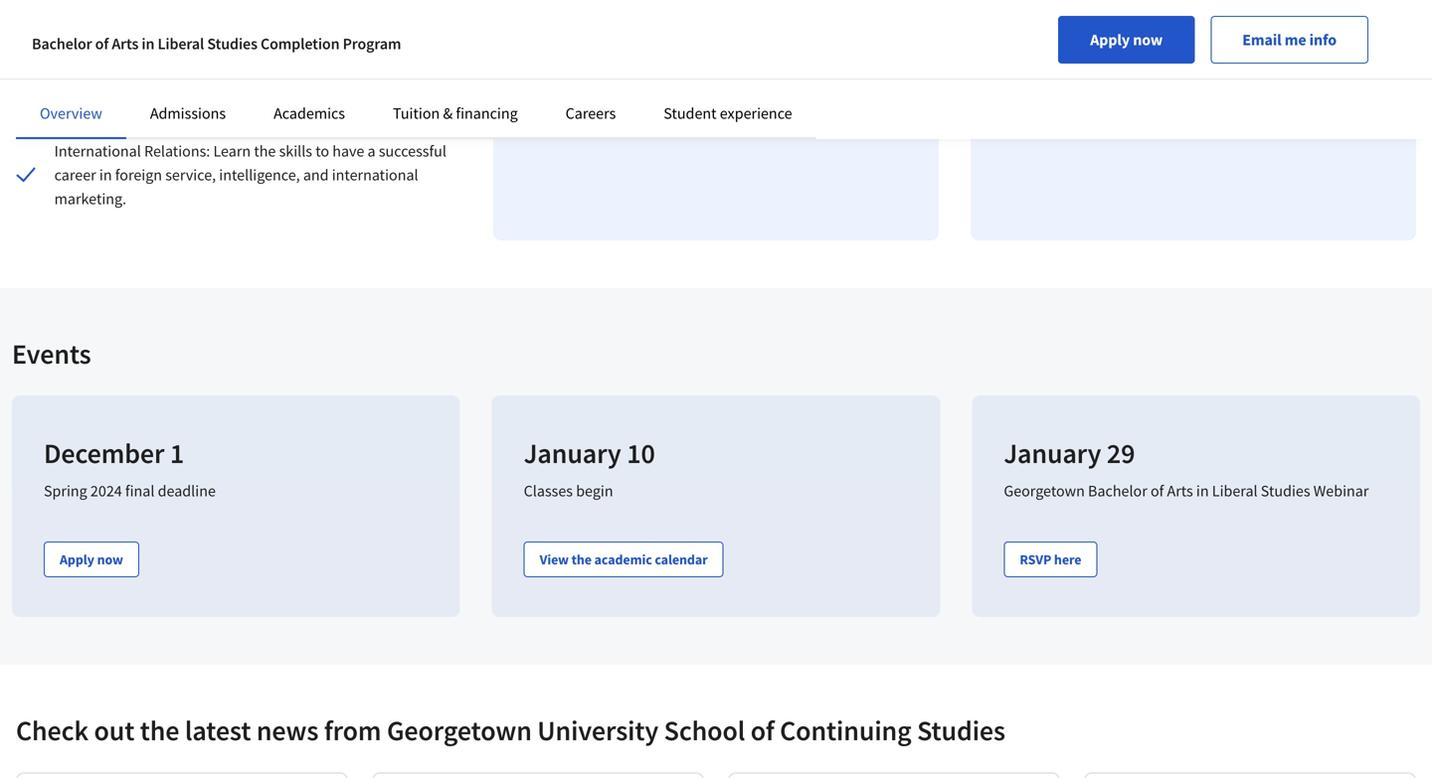 Task type: vqa. For each thing, say whether or not it's contained in the screenshot.
Plan in the left bottom of the page
no



Task type: locate. For each thing, give the bounding box(es) containing it.
bachelor down "29"
[[1088, 481, 1148, 501]]

student
[[664, 103, 717, 123]]

2 vertical spatial of
[[751, 714, 774, 749]]

0 horizontal spatial liberal
[[158, 34, 204, 54]]

0 vertical spatial apply now button
[[1059, 16, 1195, 64]]

and down to
[[303, 165, 329, 185]]

studies
[[207, 34, 257, 54], [1261, 481, 1310, 501], [917, 714, 1006, 749]]

0 horizontal spatial in
[[99, 165, 112, 185]]

and
[[54, 71, 80, 91], [303, 165, 329, 185]]

1 horizontal spatial now
[[1133, 30, 1163, 50]]

bachelor up explore
[[32, 34, 92, 54]]

the right view on the left bottom of page
[[572, 551, 592, 569]]

1 horizontal spatial apply
[[1090, 30, 1130, 50]]

info
[[1310, 30, 1337, 50]]

january
[[524, 436, 621, 471], [1004, 436, 1101, 471]]

0 horizontal spatial apply
[[60, 551, 94, 569]]

1 horizontal spatial january
[[1004, 436, 1101, 471]]

0 vertical spatial of
[[95, 34, 109, 54]]

a
[[368, 141, 376, 161]]

marketing.
[[54, 189, 126, 209]]

29
[[1107, 436, 1135, 471]]

january 10
[[524, 436, 655, 471]]

view the academic calendar button
[[524, 542, 724, 578]]

1 vertical spatial in
[[99, 165, 112, 185]]

of
[[95, 34, 109, 54], [1151, 481, 1164, 501], [751, 714, 774, 749]]

1 vertical spatial bachelor
[[1088, 481, 1148, 501]]

continuing
[[780, 714, 912, 749]]

now
[[1133, 30, 1163, 50], [97, 551, 123, 569]]

1 vertical spatial and
[[303, 165, 329, 185]]

january for january 29
[[1004, 436, 1101, 471]]

events
[[12, 337, 91, 371]]

school
[[664, 714, 745, 749]]

tuition
[[393, 103, 440, 123]]

1 horizontal spatial in
[[142, 34, 155, 54]]

learn
[[213, 141, 251, 161]]

1 vertical spatial apply now
[[60, 551, 123, 569]]

intelligence,
[[219, 165, 300, 185]]

completion
[[261, 34, 340, 54]]

in inside international relations: learn the skills to have a successful career in foreign service, intelligence, and international marketing.
[[99, 165, 112, 185]]

0 horizontal spatial arts
[[112, 34, 139, 54]]

0 vertical spatial now
[[1133, 30, 1163, 50]]

email
[[1243, 30, 1282, 50]]

0 horizontal spatial bachelor
[[32, 34, 92, 54]]

1 vertical spatial liberal
[[1212, 481, 1258, 501]]

0 vertical spatial and
[[54, 71, 80, 91]]

academics link
[[274, 103, 345, 123]]

from
[[324, 714, 381, 749]]

webinar
[[1314, 481, 1369, 501]]

apply now
[[1090, 30, 1163, 50], [60, 551, 123, 569]]

1 january from the left
[[524, 436, 621, 471]]

2 horizontal spatial in
[[1196, 481, 1209, 501]]

successful
[[379, 141, 447, 161]]

0 vertical spatial bachelor
[[32, 34, 92, 54]]

individualized study: open the doors countless possibilities and explore the entire curriculum.
[[54, 48, 449, 91]]

arts
[[112, 34, 139, 54], [1167, 481, 1193, 501]]

1 vertical spatial now
[[97, 551, 123, 569]]

0 horizontal spatial and
[[54, 71, 80, 91]]

december 1
[[44, 436, 184, 471]]

admissions link
[[150, 103, 226, 123]]

skills
[[279, 141, 312, 161]]

study:
[[151, 48, 194, 67]]

2024
[[90, 481, 122, 501]]

bachelor
[[32, 34, 92, 54], [1088, 481, 1148, 501]]

rsvp here button
[[1004, 542, 1098, 578]]

&
[[443, 103, 453, 123]]

the
[[236, 48, 258, 67], [136, 71, 158, 91], [254, 141, 276, 161], [572, 551, 592, 569], [140, 714, 179, 749]]

0 horizontal spatial studies
[[207, 34, 257, 54]]

0 horizontal spatial january
[[524, 436, 621, 471]]

2 vertical spatial studies
[[917, 714, 1006, 749]]

0 vertical spatial apply now
[[1090, 30, 1163, 50]]

admissions
[[150, 103, 226, 123]]

2 january from the left
[[1004, 436, 1101, 471]]

the up curriculum.
[[236, 48, 258, 67]]

apply now button
[[1059, 16, 1195, 64], [44, 542, 139, 578]]

and up overview
[[54, 71, 80, 91]]

1 horizontal spatial bachelor
[[1088, 481, 1148, 501]]

out
[[94, 714, 135, 749]]

january left "29"
[[1004, 436, 1101, 471]]

0 horizontal spatial apply now button
[[44, 542, 139, 578]]

countless
[[303, 48, 366, 67]]

deadline
[[158, 481, 216, 501]]

1 vertical spatial georgetown
[[387, 714, 532, 749]]

view the academic calendar
[[540, 551, 708, 569]]

december
[[44, 436, 164, 471]]

2 horizontal spatial studies
[[1261, 481, 1310, 501]]

relations:
[[144, 141, 210, 161]]

georgetown
[[1004, 481, 1085, 501], [387, 714, 532, 749]]

the right out
[[140, 714, 179, 749]]

in
[[142, 34, 155, 54], [99, 165, 112, 185], [1196, 481, 1209, 501]]

1 horizontal spatial georgetown
[[1004, 481, 1085, 501]]

the up intelligence,
[[254, 141, 276, 161]]

apply for right the apply now button
[[1090, 30, 1130, 50]]

liberal
[[158, 34, 204, 54], [1212, 481, 1258, 501]]

1 horizontal spatial and
[[303, 165, 329, 185]]

bachelor of arts in liberal studies completion program
[[32, 34, 401, 54]]

apply
[[1090, 30, 1130, 50], [60, 551, 94, 569]]

january up classes begin at the left of page
[[524, 436, 621, 471]]

0 horizontal spatial of
[[95, 34, 109, 54]]

1 vertical spatial apply
[[60, 551, 94, 569]]

0 horizontal spatial now
[[97, 551, 123, 569]]

email me info
[[1243, 30, 1337, 50]]

1 horizontal spatial arts
[[1167, 481, 1193, 501]]

service,
[[165, 165, 216, 185]]

careers link
[[566, 103, 616, 123]]

1 horizontal spatial of
[[751, 714, 774, 749]]

0 horizontal spatial apply now
[[60, 551, 123, 569]]

0 horizontal spatial georgetown
[[387, 714, 532, 749]]

0 vertical spatial arts
[[112, 34, 139, 54]]

2 horizontal spatial of
[[1151, 481, 1164, 501]]

apply for the bottom the apply now button
[[60, 551, 94, 569]]

1 horizontal spatial apply now
[[1090, 30, 1163, 50]]

calendar
[[655, 551, 708, 569]]

0 vertical spatial apply
[[1090, 30, 1130, 50]]



Task type: describe. For each thing, give the bounding box(es) containing it.
financing
[[456, 103, 518, 123]]

individualized
[[54, 48, 148, 67]]

2 vertical spatial in
[[1196, 481, 1209, 501]]

academic
[[594, 551, 652, 569]]

and inside individualized study: open the doors countless possibilities and explore the entire curriculum.
[[54, 71, 80, 91]]

1 vertical spatial of
[[1151, 481, 1164, 501]]

student experience
[[664, 103, 792, 123]]

open
[[197, 48, 233, 67]]

check out the latest news from georgetown university school of continuing studies
[[16, 714, 1006, 749]]

academics
[[274, 103, 345, 123]]

1 horizontal spatial studies
[[917, 714, 1006, 749]]

tuition & financing
[[393, 103, 518, 123]]

1 horizontal spatial liberal
[[1212, 481, 1258, 501]]

apply now for the bottom the apply now button
[[60, 551, 123, 569]]

the left entire
[[136, 71, 158, 91]]

georgetown bachelor of arts in liberal studies webinar
[[1004, 481, 1369, 501]]

me
[[1285, 30, 1307, 50]]

international
[[332, 165, 418, 185]]

0 vertical spatial liberal
[[158, 34, 204, 54]]

spring
[[44, 481, 87, 501]]

latest
[[185, 714, 251, 749]]

email me info button
[[1211, 16, 1369, 64]]

career
[[54, 165, 96, 185]]

explore
[[83, 71, 133, 91]]

careers
[[566, 103, 616, 123]]

check
[[16, 714, 89, 749]]

rsvp here
[[1020, 551, 1082, 569]]

foreign
[[115, 165, 162, 185]]

0 vertical spatial georgetown
[[1004, 481, 1085, 501]]

news
[[256, 714, 319, 749]]

1 vertical spatial apply now button
[[44, 542, 139, 578]]

january 29
[[1004, 436, 1135, 471]]

now for the bottom the apply now button
[[97, 551, 123, 569]]

student experience link
[[664, 103, 792, 123]]

have
[[332, 141, 364, 161]]

international
[[54, 141, 141, 161]]

university
[[537, 714, 659, 749]]

overview
[[40, 103, 102, 123]]

international relations: learn the skills to have a successful career in foreign service, intelligence, and international marketing.
[[54, 141, 447, 209]]

view
[[540, 551, 569, 569]]

experience
[[720, 103, 792, 123]]

possibilities
[[369, 48, 449, 67]]

1
[[170, 436, 184, 471]]

and inside international relations: learn the skills to have a successful career in foreign service, intelligence, and international marketing.
[[303, 165, 329, 185]]

the inside view the academic calendar button
[[572, 551, 592, 569]]

program
[[343, 34, 401, 54]]

to
[[315, 141, 329, 161]]

entire
[[161, 71, 200, 91]]

tuition & financing link
[[393, 103, 518, 123]]

classes begin
[[524, 481, 613, 501]]

final
[[125, 481, 155, 501]]

the inside international relations: learn the skills to have a successful career in foreign service, intelligence, and international marketing.
[[254, 141, 276, 161]]

rsvp
[[1020, 551, 1052, 569]]

10
[[627, 436, 655, 471]]

spring 2024 final deadline
[[44, 481, 216, 501]]

apply now for right the apply now button
[[1090, 30, 1163, 50]]

1 vertical spatial arts
[[1167, 481, 1193, 501]]

1 vertical spatial studies
[[1261, 481, 1310, 501]]

now for right the apply now button
[[1133, 30, 1163, 50]]

1 horizontal spatial apply now button
[[1059, 16, 1195, 64]]

begin
[[576, 481, 613, 501]]

classes
[[524, 481, 573, 501]]

0 vertical spatial in
[[142, 34, 155, 54]]

0 vertical spatial studies
[[207, 34, 257, 54]]

january for january 10
[[524, 436, 621, 471]]

overview link
[[40, 103, 102, 123]]

here
[[1054, 551, 1082, 569]]

doors
[[261, 48, 299, 67]]

curriculum.
[[203, 71, 280, 91]]



